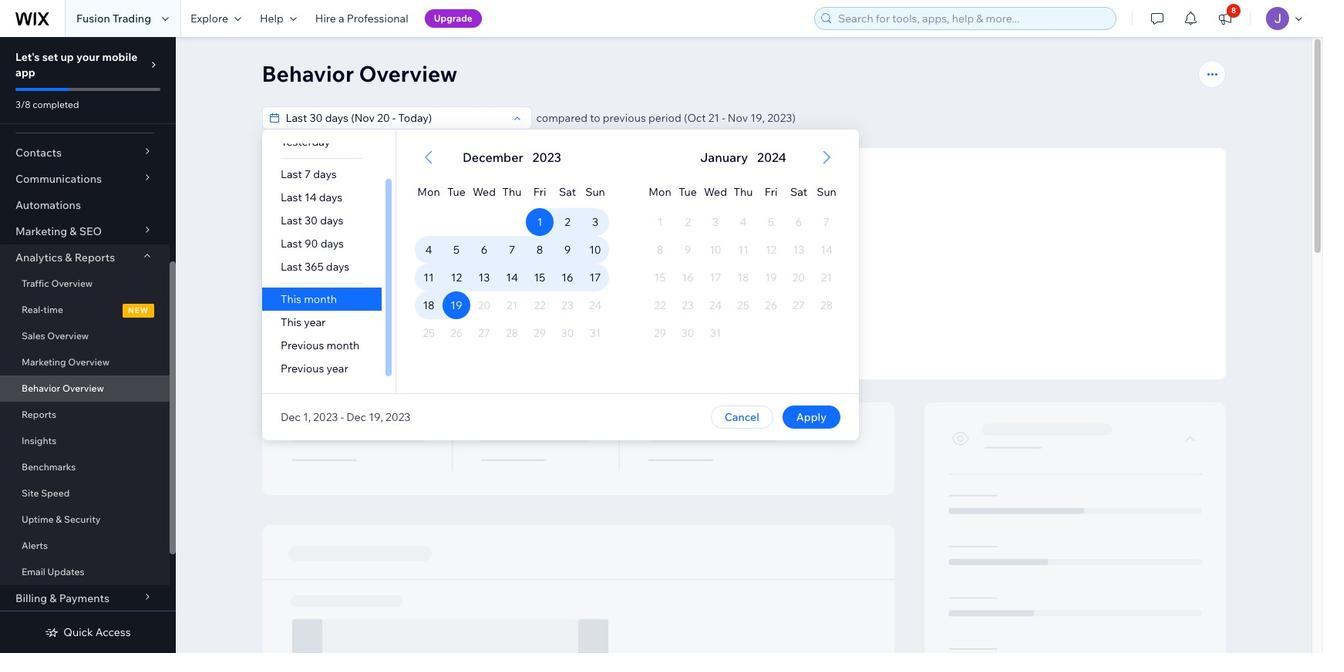 Task type: vqa. For each thing, say whether or not it's contained in the screenshot.
the top Elements
no



Task type: describe. For each thing, give the bounding box(es) containing it.
an
[[672, 300, 683, 311]]

0 horizontal spatial to
[[590, 111, 601, 125]]

uptime & security
[[22, 514, 101, 525]]

1 vertical spatial reports
[[22, 409, 56, 420]]

2 mon from the left
[[649, 185, 671, 199]]

compared to previous period (oct 21 - nov 19, 2023)
[[537, 111, 796, 125]]

how
[[705, 326, 723, 338]]

days for last 7 days
[[313, 167, 336, 181]]

grid containing december
[[396, 130, 628, 393]]

last for last 90 days
[[280, 237, 302, 251]]

traffic overview
[[22, 278, 93, 289]]

cancel button
[[711, 406, 773, 429]]

december
[[463, 150, 523, 165]]

not
[[697, 281, 716, 295]]

upgrade
[[434, 12, 473, 24]]

set
[[42, 50, 58, 64]]

3/8 completed
[[15, 99, 79, 110]]

row containing 18
[[415, 292, 609, 319]]

completed
[[33, 99, 79, 110]]

Search for tools, apps, help & more... field
[[834, 8, 1112, 29]]

not enough traffic you'll get an overview once your site has more traffic.
[[631, 281, 857, 311]]

1 fri from the left
[[533, 185, 546, 199]]

& for analytics
[[65, 251, 72, 265]]

last for last 14 days
[[280, 191, 302, 204]]

site
[[770, 300, 786, 311]]

a
[[339, 12, 345, 25]]

insights link
[[0, 428, 170, 454]]

last for last 7 days
[[280, 167, 302, 181]]

site speed
[[22, 488, 70, 499]]

13
[[478, 271, 490, 285]]

reports link
[[0, 402, 170, 428]]

uptime
[[22, 514, 54, 525]]

email
[[22, 566, 45, 578]]

alert containing december
[[458, 148, 566, 167]]

email updates
[[22, 566, 84, 578]]

previous for previous month
[[280, 339, 324, 353]]

help button
[[251, 0, 306, 37]]

marketing overview link
[[0, 349, 170, 376]]

2 dec from the left
[[346, 410, 366, 424]]

17
[[589, 271, 601, 285]]

last 30 days
[[280, 214, 343, 228]]

insights
[[22, 435, 56, 447]]

& for billing
[[50, 592, 57, 606]]

2 row group from the left
[[628, 208, 859, 393]]

once
[[726, 300, 747, 311]]

2 vertical spatial your
[[763, 326, 782, 338]]

apply
[[796, 410, 827, 424]]

1 sun from the left
[[585, 185, 605, 199]]

page skeleton image
[[262, 403, 1226, 653]]

year for previous year
[[326, 362, 348, 376]]

apply button
[[783, 406, 841, 429]]

let's set up your mobile app
[[15, 50, 138, 79]]

year for this year
[[304, 316, 325, 329]]

2 wed from the left
[[704, 185, 727, 199]]

1 vertical spatial 19,
[[369, 410, 383, 424]]

alerts link
[[0, 533, 170, 559]]

last 90 days
[[280, 237, 344, 251]]

hire a professional
[[315, 12, 409, 25]]

real-time
[[22, 304, 63, 316]]

january
[[700, 150, 748, 165]]

overview for traffic overview link
[[51, 278, 93, 289]]

overview for 'behavior overview' link
[[62, 383, 104, 394]]

& for uptime
[[56, 514, 62, 525]]

time
[[43, 304, 63, 316]]

behavior inside sidebar element
[[22, 383, 60, 394]]

2 sun from the left
[[817, 185, 837, 199]]

this year
[[280, 316, 325, 329]]

marketing for marketing overview
[[22, 356, 66, 368]]

learn how to boost your traffic
[[678, 326, 810, 338]]

hire a professional link
[[306, 0, 418, 37]]

11
[[423, 271, 434, 285]]

communications
[[15, 172, 102, 186]]

days for last 30 days
[[320, 214, 343, 228]]

1 horizontal spatial 14
[[506, 271, 518, 285]]

get
[[656, 300, 670, 311]]

2023)
[[768, 111, 796, 125]]

1 sat from the left
[[559, 185, 576, 199]]

90
[[304, 237, 318, 251]]

previous for previous year
[[280, 362, 324, 376]]

contacts button
[[0, 140, 170, 166]]

1 vertical spatial -
[[340, 410, 344, 424]]

row group containing 1
[[396, 208, 628, 393]]

30
[[304, 214, 318, 228]]

explore
[[191, 12, 228, 25]]

overview for sales overview link in the left of the page
[[47, 330, 89, 342]]

seo
[[79, 225, 102, 238]]

more
[[805, 300, 827, 311]]

12
[[451, 271, 462, 285]]

compared
[[537, 111, 588, 125]]

traffic overview link
[[0, 271, 170, 297]]

2 thu from the left
[[734, 185, 753, 199]]

this for this month
[[280, 292, 301, 306]]

sales overview link
[[0, 323, 170, 349]]

1 mon from the left
[[417, 185, 440, 199]]

real-
[[22, 304, 43, 316]]

quick access button
[[45, 626, 131, 640]]

billing & payments button
[[0, 586, 170, 612]]

help
[[260, 12, 284, 25]]

nov
[[728, 111, 749, 125]]

marketing for marketing & seo
[[15, 225, 67, 238]]

0 vertical spatial behavior overview
[[262, 60, 458, 87]]

analytics & reports button
[[0, 245, 170, 271]]

(oct
[[684, 111, 706, 125]]

0 horizontal spatial 14
[[304, 191, 316, 204]]

period
[[649, 111, 682, 125]]

last for last 365 days
[[280, 260, 302, 274]]

2
[[565, 215, 570, 229]]

up
[[61, 50, 74, 64]]

18
[[423, 299, 434, 312]]

your inside let's set up your mobile app
[[76, 50, 100, 64]]

1,
[[303, 410, 311, 424]]

friday, december 1, 2023 cell
[[526, 208, 554, 236]]

traffic inside not enough traffic you'll get an overview once your site has more traffic.
[[760, 281, 792, 295]]

3/8
[[15, 99, 31, 110]]

learn
[[678, 326, 703, 338]]



Task type: locate. For each thing, give the bounding box(es) containing it.
21
[[709, 111, 720, 125]]

alert containing january
[[696, 148, 791, 167]]

thu down december
[[502, 185, 521, 199]]

1 horizontal spatial 7
[[509, 243, 515, 257]]

0 horizontal spatial 19,
[[369, 410, 383, 424]]

sat up 2
[[559, 185, 576, 199]]

to inside the learn how to boost your traffic link
[[725, 326, 734, 338]]

wed down december
[[473, 185, 496, 199]]

1 dec from the left
[[280, 410, 300, 424]]

overview up marketing overview
[[47, 330, 89, 342]]

19, right nov
[[751, 111, 765, 125]]

0 vertical spatial reports
[[75, 251, 115, 265]]

enough
[[718, 281, 757, 295]]

None field
[[281, 107, 508, 129]]

1 horizontal spatial reports
[[75, 251, 115, 265]]

1 vertical spatial 14
[[506, 271, 518, 285]]

0 horizontal spatial behavior
[[22, 383, 60, 394]]

1 horizontal spatial sat
[[790, 185, 807, 199]]

alerts
[[22, 540, 48, 552]]

4
[[425, 243, 432, 257]]

billing
[[15, 592, 47, 606]]

2 fri from the left
[[765, 185, 778, 199]]

1 horizontal spatial fri
[[765, 185, 778, 199]]

sat down 2023) at the right of the page
[[790, 185, 807, 199]]

19, right 1,
[[369, 410, 383, 424]]

7 up last 14 days
[[304, 167, 311, 181]]

1 this from the top
[[280, 292, 301, 306]]

your right up
[[76, 50, 100, 64]]

alert down nov
[[696, 148, 791, 167]]

reports inside popup button
[[75, 251, 115, 265]]

0 horizontal spatial alert
[[458, 148, 566, 167]]

month for this month
[[304, 292, 337, 306]]

1 vertical spatial behavior overview
[[22, 383, 104, 394]]

fusion
[[76, 12, 110, 25]]

days
[[313, 167, 336, 181], [319, 191, 342, 204], [320, 214, 343, 228], [320, 237, 344, 251], [326, 260, 349, 274]]

traffic up the site
[[760, 281, 792, 295]]

1 horizontal spatial thu
[[734, 185, 753, 199]]

19,
[[751, 111, 765, 125], [369, 410, 383, 424]]

& for marketing
[[70, 225, 77, 238]]

1 horizontal spatial sun
[[817, 185, 837, 199]]

0 vertical spatial to
[[590, 111, 601, 125]]

2 sat from the left
[[790, 185, 807, 199]]

1 row group from the left
[[396, 208, 628, 393]]

behavior down marketing overview
[[22, 383, 60, 394]]

0 horizontal spatial reports
[[22, 409, 56, 420]]

thu down january
[[734, 185, 753, 199]]

1 vertical spatial behavior
[[22, 383, 60, 394]]

days up last 30 days
[[319, 191, 342, 204]]

this
[[280, 292, 301, 306], [280, 316, 301, 329]]

0 vertical spatial -
[[722, 111, 726, 125]]

19
[[450, 299, 462, 312]]

1 horizontal spatial mon tue wed thu
[[649, 185, 753, 199]]

quick
[[64, 626, 93, 640]]

1 vertical spatial 8
[[536, 243, 543, 257]]

payments
[[59, 592, 110, 606]]

2 last from the top
[[280, 191, 302, 204]]

to left previous
[[590, 111, 601, 125]]

reports up insights
[[22, 409, 56, 420]]

0 vertical spatial traffic
[[760, 281, 792, 295]]

grid
[[396, 130, 628, 393], [628, 130, 859, 393]]

1 last from the top
[[280, 167, 302, 181]]

0 vertical spatial behavior
[[262, 60, 354, 87]]

this month
[[280, 292, 337, 306]]

previous down this year
[[280, 339, 324, 353]]

last 365 days
[[280, 260, 349, 274]]

behavior overview inside sidebar element
[[22, 383, 104, 394]]

this down this month
[[280, 316, 301, 329]]

alert down compared
[[458, 148, 566, 167]]

1 horizontal spatial behavior
[[262, 60, 354, 87]]

your left the site
[[749, 300, 768, 311]]

to right how
[[725, 326, 734, 338]]

14 up 30 at the left
[[304, 191, 316, 204]]

alert
[[458, 148, 566, 167], [696, 148, 791, 167]]

7 inside list box
[[304, 167, 311, 181]]

grid containing january
[[628, 130, 859, 393]]

1 thu from the left
[[502, 185, 521, 199]]

to
[[590, 111, 601, 125], [725, 326, 734, 338]]

& right uptime
[[56, 514, 62, 525]]

overview down "analytics & reports"
[[51, 278, 93, 289]]

1
[[537, 215, 542, 229]]

fusion trading
[[76, 12, 151, 25]]

1 alert from the left
[[458, 148, 566, 167]]

1 horizontal spatial 2023
[[385, 410, 410, 424]]

your inside not enough traffic you'll get an overview once your site has more traffic.
[[749, 300, 768, 311]]

dec right 1,
[[346, 410, 366, 424]]

1 horizontal spatial dec
[[346, 410, 366, 424]]

fri up friday, december 1, 2023 cell
[[533, 185, 546, 199]]

0 vertical spatial 7
[[304, 167, 311, 181]]

mobile
[[102, 50, 138, 64]]

& left 'seo'
[[70, 225, 77, 238]]

marketing overview
[[22, 356, 110, 368]]

row containing 1
[[415, 208, 609, 236]]

updates
[[48, 566, 84, 578]]

previous year
[[280, 362, 348, 376]]

days right 30 at the left
[[320, 214, 343, 228]]

2 horizontal spatial 2023
[[532, 150, 561, 165]]

this for this year
[[280, 316, 301, 329]]

& inside dropdown button
[[70, 225, 77, 238]]

10
[[589, 243, 601, 257]]

overview
[[359, 60, 458, 87], [51, 278, 93, 289], [47, 330, 89, 342], [68, 356, 110, 368], [62, 383, 104, 394]]

0 horizontal spatial 8
[[536, 243, 543, 257]]

8 inside button
[[1232, 5, 1237, 15]]

traffic
[[760, 281, 792, 295], [784, 326, 810, 338]]

overview down the professional
[[359, 60, 458, 87]]

& right billing
[[50, 592, 57, 606]]

0 horizontal spatial 7
[[304, 167, 311, 181]]

reports down 'seo'
[[75, 251, 115, 265]]

row containing 4
[[415, 236, 609, 264]]

list box
[[262, 130, 395, 380]]

0 vertical spatial year
[[304, 316, 325, 329]]

1 mon tue wed thu from the left
[[417, 185, 521, 199]]

0 vertical spatial previous
[[280, 339, 324, 353]]

yesterday
[[280, 135, 330, 149]]

email updates link
[[0, 559, 170, 586]]

0 vertical spatial marketing
[[15, 225, 67, 238]]

wed down january
[[704, 185, 727, 199]]

2023
[[532, 150, 561, 165], [313, 410, 338, 424], [385, 410, 410, 424]]

marketing
[[15, 225, 67, 238], [22, 356, 66, 368]]

2 grid from the left
[[628, 130, 859, 393]]

year up previous month
[[304, 316, 325, 329]]

site speed link
[[0, 481, 170, 507]]

tue down december
[[447, 185, 465, 199]]

tuesday, december 19, 2023 cell
[[442, 292, 470, 319]]

1 vertical spatial 7
[[509, 243, 515, 257]]

1 previous from the top
[[280, 339, 324, 353]]

behavior overview
[[262, 60, 458, 87], [22, 383, 104, 394]]

analytics
[[15, 251, 63, 265]]

2 previous from the top
[[280, 362, 324, 376]]

benchmarks
[[22, 461, 76, 473]]

1 horizontal spatial behavior overview
[[262, 60, 458, 87]]

your right boost
[[763, 326, 782, 338]]

you'll
[[631, 300, 654, 311]]

boost
[[736, 326, 761, 338]]

site
[[22, 488, 39, 499]]

14 left 15 on the top of the page
[[506, 271, 518, 285]]

0 horizontal spatial dec
[[280, 410, 300, 424]]

contacts
[[15, 146, 62, 160]]

1 grid from the left
[[396, 130, 628, 393]]

month for previous month
[[326, 339, 359, 353]]

0 vertical spatial month
[[304, 292, 337, 306]]

1 horizontal spatial to
[[725, 326, 734, 338]]

1 wed from the left
[[473, 185, 496, 199]]

0 vertical spatial 14
[[304, 191, 316, 204]]

days right 90
[[320, 237, 344, 251]]

1 vertical spatial your
[[749, 300, 768, 311]]

1 horizontal spatial alert
[[696, 148, 791, 167]]

5 last from the top
[[280, 260, 302, 274]]

2 tue from the left
[[679, 185, 697, 199]]

mon
[[417, 185, 440, 199], [649, 185, 671, 199]]

row group
[[396, 208, 628, 393], [628, 208, 859, 393]]

1 vertical spatial this
[[280, 316, 301, 329]]

0 horizontal spatial mon tue wed thu
[[417, 185, 521, 199]]

mon tue wed thu down january
[[649, 185, 753, 199]]

month up this year
[[304, 292, 337, 306]]

0 vertical spatial this
[[280, 292, 301, 306]]

access
[[96, 626, 131, 640]]

sales
[[22, 330, 45, 342]]

year
[[304, 316, 325, 329], [326, 362, 348, 376]]

days for last 14 days
[[319, 191, 342, 204]]

previous down previous month
[[280, 362, 324, 376]]

row
[[415, 171, 609, 208], [646, 171, 841, 208], [415, 208, 609, 236], [646, 208, 841, 236], [415, 236, 609, 264], [646, 236, 841, 264], [415, 264, 609, 292], [646, 264, 841, 292], [415, 292, 609, 319], [646, 292, 841, 319], [415, 319, 609, 347], [646, 319, 841, 347]]

thu
[[502, 185, 521, 199], [734, 185, 753, 199]]

let's
[[15, 50, 40, 64]]

3
[[592, 215, 598, 229]]

1 horizontal spatial wed
[[704, 185, 727, 199]]

sat
[[559, 185, 576, 199], [790, 185, 807, 199]]

last 14 days
[[280, 191, 342, 204]]

previous month
[[280, 339, 359, 353]]

1 vertical spatial traffic
[[784, 326, 810, 338]]

overview for marketing overview link
[[68, 356, 110, 368]]

1 tue from the left
[[447, 185, 465, 199]]

days right 365
[[326, 260, 349, 274]]

sidebar element
[[0, 37, 176, 653]]

professional
[[347, 12, 409, 25]]

7 right 6
[[509, 243, 515, 257]]

hire
[[315, 12, 336, 25]]

4 last from the top
[[280, 237, 302, 251]]

month up previous year
[[326, 339, 359, 353]]

9
[[564, 243, 571, 257]]

1 horizontal spatial 8
[[1232, 5, 1237, 15]]

- right 21
[[722, 111, 726, 125]]

14
[[304, 191, 316, 204], [506, 271, 518, 285]]

dec left 1,
[[280, 410, 300, 424]]

overview down marketing overview link
[[62, 383, 104, 394]]

behavior overview down marketing overview
[[22, 383, 104, 394]]

benchmarks link
[[0, 454, 170, 481]]

1 vertical spatial marketing
[[22, 356, 66, 368]]

previous
[[603, 111, 646, 125]]

row containing 11
[[415, 264, 609, 292]]

- right 1,
[[340, 410, 344, 424]]

marketing inside dropdown button
[[15, 225, 67, 238]]

last left 365
[[280, 260, 302, 274]]

2 alert from the left
[[696, 148, 791, 167]]

1 vertical spatial month
[[326, 339, 359, 353]]

0 horizontal spatial fri
[[533, 185, 546, 199]]

last for last 30 days
[[280, 214, 302, 228]]

security
[[64, 514, 101, 525]]

sales overview
[[22, 330, 89, 342]]

trading
[[113, 12, 151, 25]]

list box containing yesterday
[[262, 130, 395, 380]]

2 this from the top
[[280, 316, 301, 329]]

marketing down the sales
[[22, 356, 66, 368]]

7 inside row group
[[509, 243, 515, 257]]

upgrade button
[[425, 9, 482, 28]]

1 horizontal spatial -
[[722, 111, 726, 125]]

1 vertical spatial previous
[[280, 362, 324, 376]]

automations
[[15, 198, 81, 212]]

traffic down the has
[[784, 326, 810, 338]]

automations link
[[0, 192, 170, 218]]

0 vertical spatial your
[[76, 50, 100, 64]]

year down previous month
[[326, 362, 348, 376]]

last down last 7 days
[[280, 191, 302, 204]]

365
[[304, 260, 323, 274]]

this up this year
[[280, 292, 301, 306]]

0 horizontal spatial mon
[[417, 185, 440, 199]]

3 last from the top
[[280, 214, 302, 228]]

last left 90
[[280, 237, 302, 251]]

1 horizontal spatial tue
[[679, 185, 697, 199]]

0 horizontal spatial sat
[[559, 185, 576, 199]]

mon down period
[[649, 185, 671, 199]]

behavior down hire
[[262, 60, 354, 87]]

behavior overview down 'hire a professional' link
[[262, 60, 458, 87]]

marketing & seo
[[15, 225, 102, 238]]

0 horizontal spatial sun
[[585, 185, 605, 199]]

1 horizontal spatial mon
[[649, 185, 671, 199]]

days for last 90 days
[[320, 237, 344, 251]]

0 horizontal spatial behavior overview
[[22, 383, 104, 394]]

days for last 365 days
[[326, 260, 349, 274]]

0 horizontal spatial year
[[304, 316, 325, 329]]

0 vertical spatial 19,
[[751, 111, 765, 125]]

new
[[128, 306, 149, 316]]

& down marketing & seo at the top left of the page
[[65, 251, 72, 265]]

0 horizontal spatial -
[[340, 410, 344, 424]]

billing & payments
[[15, 592, 110, 606]]

traffic
[[22, 278, 49, 289]]

0 horizontal spatial 2023
[[313, 410, 338, 424]]

0 horizontal spatial tue
[[447, 185, 465, 199]]

dec 1, 2023 - dec 19, 2023
[[280, 410, 410, 424]]

0 horizontal spatial thu
[[502, 185, 521, 199]]

has
[[788, 300, 803, 311]]

app
[[15, 66, 35, 79]]

mon up 4
[[417, 185, 440, 199]]

mon tue wed thu down december
[[417, 185, 521, 199]]

1 vertical spatial year
[[326, 362, 348, 376]]

0 horizontal spatial wed
[[473, 185, 496, 199]]

fri down 2024
[[765, 185, 778, 199]]

1 horizontal spatial year
[[326, 362, 348, 376]]

overview down sales overview link in the left of the page
[[68, 356, 110, 368]]

2 mon tue wed thu from the left
[[649, 185, 753, 199]]

marketing up analytics
[[15, 225, 67, 238]]

tue down (oct
[[679, 185, 697, 199]]

communications button
[[0, 166, 170, 192]]

dec
[[280, 410, 300, 424], [346, 410, 366, 424]]

0 vertical spatial 8
[[1232, 5, 1237, 15]]

last left 30 at the left
[[280, 214, 302, 228]]

last up last 14 days
[[280, 167, 302, 181]]

analytics & reports
[[15, 251, 115, 265]]

traffic.
[[829, 300, 857, 311]]

quick access
[[64, 626, 131, 640]]

days up last 14 days
[[313, 167, 336, 181]]

1 horizontal spatial 19,
[[751, 111, 765, 125]]

1 vertical spatial to
[[725, 326, 734, 338]]



